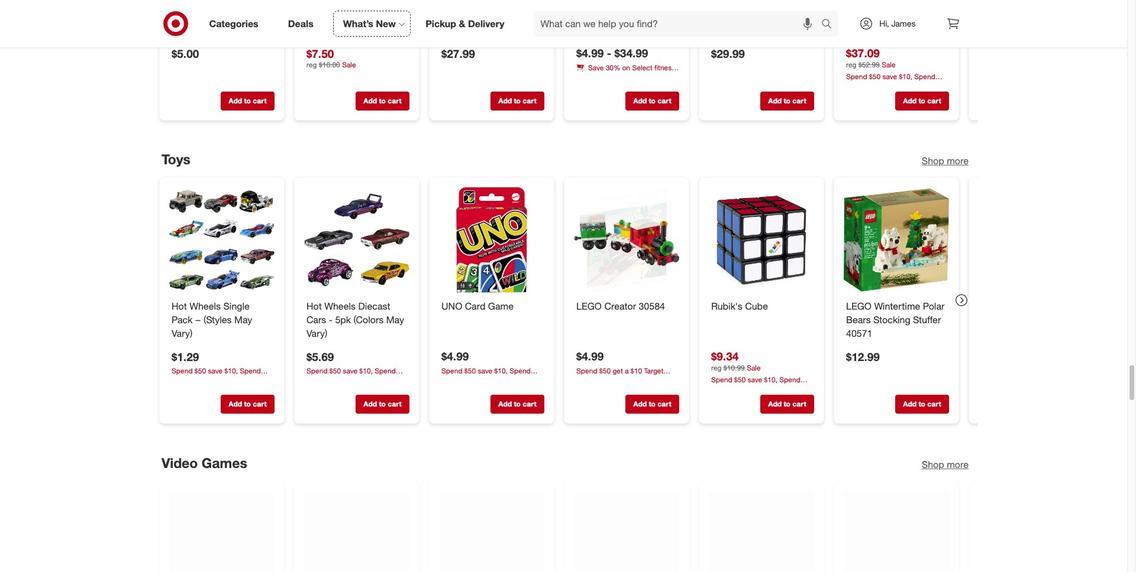 Task type: describe. For each thing, give the bounding box(es) containing it.
$5.00
[[171, 46, 199, 60]]

11.4oz stainless steel double wall non- vacuum wine tumbler with slide lid link
[[171, 0, 272, 49]]

lego for lego creator 30584
[[576, 301, 602, 313]]

trek
[[779, 0, 796, 9]]

spend $50 save $10, spend $100 save $25 on select toys button for $5.69
[[306, 367, 409, 386]]

simple
[[711, 0, 740, 9]]

what's
[[343, 18, 373, 29]]

categories link
[[199, 11, 273, 37]]

save 30% on select fitness equipment
[[576, 63, 675, 82]]

james
[[891, 18, 916, 28]]

slide
[[191, 37, 213, 49]]

get
[[612, 367, 623, 376]]

uno
[[441, 301, 462, 313]]

(styles
[[203, 314, 231, 326]]

reg for $7.50
[[306, 60, 317, 69]]

fitness
[[654, 63, 675, 72]]

$100 for $4.99
[[441, 377, 457, 386]]

$25 for $4.99
[[475, 377, 486, 386]]

deals link
[[278, 11, 328, 37]]

freesip
[[470, 0, 503, 9]]

$9.34
[[711, 350, 738, 363]]

simple modern trek 40oz stainless steel lidded tumbler powder coat $29.99
[[711, 0, 812, 60]]

shop more button for toys
[[922, 155, 968, 168]]

stuffer
[[913, 314, 941, 326]]

$4.99 for $4.99 - $34.99
[[576, 46, 603, 60]]

single
[[223, 301, 249, 313]]

$7.50 reg $10.00 sale
[[306, 46, 356, 69]]

24oz inside 24oz plastic tumbler with straw - opalhouse™
[[306, 0, 327, 9]]

spend $50 save $10, spend $100 save $25 on select toys button for $1.29
[[171, 367, 274, 386]]

all inside dumbbell - all in motion™
[[626, 0, 636, 9]]

simple modern trek 40oz stainless steel lidded tumbler powder coat link
[[711, 0, 812, 49]]

$10, for $4.99
[[494, 367, 507, 376]]

$37.09
[[846, 46, 880, 60]]

$37.09 reg $52.99 sale spend $50 save $10, spend $100 save $25 on select toys
[[846, 46, 937, 91]]

5pk
[[335, 314, 351, 326]]

opalhouse™
[[306, 24, 357, 36]]

select
[[632, 63, 652, 72]]

toys
[[161, 151, 190, 168]]

$10.00
[[319, 60, 340, 69]]

wintertime
[[874, 301, 920, 313]]

all pro passer robotic quarterback link
[[846, 0, 947, 23]]

sale for $7.50
[[342, 60, 356, 69]]

dumbbell
[[576, 0, 617, 9]]

$4.99 for $4.99 spend $50 save $10, spend $100 save $25 on select toys
[[441, 350, 469, 363]]

$5.69
[[306, 350, 334, 364]]

equipment
[[576, 73, 610, 82]]

stainless inside simple modern trek 40oz stainless steel lidded tumbler powder coat $29.99
[[734, 10, 772, 22]]

select inside the $4.99 spend $50 get a $10 target giftcard on select lego sets
[[615, 377, 634, 386]]

$1.29 spend $50 save $10, spend $100 save $25 on select toys
[[171, 350, 263, 386]]

passer
[[876, 0, 905, 9]]

lego wintertime polar bears stocking stuffer 40571 link
[[846, 300, 947, 341]]

tumbler inside 24oz plastic tumbler with straw - opalhouse™
[[360, 0, 394, 9]]

on inside the $4.99 spend $50 get a $10 target giftcard on select lego sets
[[605, 377, 613, 386]]

a
[[625, 367, 628, 376]]

cube
[[745, 301, 768, 313]]

rubik's cube
[[711, 301, 768, 313]]

motion™
[[576, 10, 610, 22]]

24oz plastic tumbler with straw - opalhouse™ link
[[306, 0, 407, 37]]

vary) inside hot wheels diecast cars -  5pk (colors may vary)
[[306, 328, 327, 340]]

tumbler inside '11.4oz stainless steel double wall non- vacuum wine tumbler with slide lid $5.00'
[[232, 24, 265, 36]]

pro
[[859, 0, 873, 9]]

reg for $37.09
[[846, 60, 856, 69]]

giftcard
[[576, 377, 603, 386]]

$4.99 spend $50 get a $10 target giftcard on select lego sets
[[576, 350, 670, 386]]

video games
[[161, 455, 247, 472]]

hi, james
[[880, 18, 916, 28]]

vacuum
[[171, 24, 205, 36]]

steel inside '11.4oz stainless steel double wall non- vacuum wine tumbler with slide lid $5.00'
[[243, 0, 264, 9]]

$50 inside $37.09 reg $52.99 sale spend $50 save $10, spend $100 save $25 on select toys
[[869, 72, 880, 81]]

toys for $1.29
[[250, 377, 263, 386]]

wheels for $5.69
[[324, 301, 355, 313]]

target
[[644, 367, 663, 376]]

wall
[[204, 10, 222, 22]]

sale for $37.09
[[882, 60, 895, 69]]

robotic
[[907, 0, 941, 9]]

$10
[[630, 367, 642, 376]]

owala freesip 24oz stainless steel water bottle
[[441, 0, 531, 36]]

game
[[488, 301, 513, 313]]

hot wheels single pack – (styles may vary)
[[171, 301, 252, 340]]

$50 inside $9.34 reg $10.99 sale spend $50 save $10, spend $100 save $25 on select toys
[[734, 376, 745, 385]]

video
[[161, 455, 198, 472]]

games
[[201, 455, 247, 472]]

all inside all pro passer robotic quarterback
[[846, 0, 856, 9]]

–
[[195, 314, 201, 326]]

card
[[465, 301, 485, 313]]

delivery
[[468, 18, 505, 29]]

what's new
[[343, 18, 396, 29]]

$50 for hot wheels single pack – (styles may vary)
[[194, 367, 206, 376]]

shop more for toys
[[922, 155, 968, 167]]

toys for $5.69
[[384, 377, 398, 386]]

$100 for $5.69
[[306, 377, 322, 386]]

stocking
[[873, 314, 910, 326]]

with inside 24oz plastic tumbler with straw - opalhouse™
[[306, 10, 324, 22]]

double
[[171, 10, 202, 22]]

reg for $9.34
[[711, 364, 721, 373]]

$10.99
[[723, 364, 745, 373]]

lego for lego wintertime polar bears stocking stuffer 40571
[[846, 301, 871, 313]]

$10, for $1.29
[[224, 367, 238, 376]]

$100 inside $37.09 reg $52.99 sale spend $50 save $10, spend $100 save $25 on select toys
[[846, 82, 861, 91]]

$25 inside $37.09 reg $52.99 sale spend $50 save $10, spend $100 save $25 on select toys
[[880, 82, 891, 91]]

categories
[[209, 18, 258, 29]]

tumbler inside simple modern trek 40oz stainless steel lidded tumbler powder coat $29.99
[[743, 24, 777, 36]]

search button
[[816, 11, 845, 39]]

new
[[376, 18, 396, 29]]

all pro passer robotic quarterback
[[846, 0, 941, 22]]

lego wintertime polar bears stocking stuffer 40571
[[846, 301, 944, 340]]

11.4oz stainless steel double wall non- vacuum wine tumbler with slide lid $5.00
[[171, 0, 265, 60]]

$25 for $1.29
[[205, 377, 217, 386]]

$50 for uno card game
[[464, 367, 476, 376]]

steel inside owala freesip 24oz stainless steel water bottle
[[482, 10, 503, 22]]

$9.34 reg $10.99 sale spend $50 save $10, spend $100 save $25 on select toys
[[711, 350, 802, 395]]

24oz plastic tumbler with straw - opalhouse™
[[306, 0, 394, 36]]

may inside hot wheels diecast cars -  5pk (colors may vary)
[[386, 314, 404, 326]]

with inside '11.4oz stainless steel double wall non- vacuum wine tumbler with slide lid $5.00'
[[171, 37, 189, 49]]

shop for video games
[[922, 459, 944, 471]]

on inside $1.29 spend $50 save $10, spend $100 save $25 on select toys
[[219, 377, 227, 386]]



Task type: vqa. For each thing, say whether or not it's contained in the screenshot.
everyone's
no



Task type: locate. For each thing, give the bounding box(es) containing it.
on inside $9.34 reg $10.99 sale spend $50 save $10, spend $100 save $25 on select toys
[[758, 386, 766, 395]]

lid
[[215, 37, 228, 49]]

dumbbell - all in motion™ link
[[576, 0, 677, 23]]

2 horizontal spatial lego
[[846, 301, 871, 313]]

save
[[882, 72, 897, 81], [863, 82, 878, 91], [478, 367, 492, 376], [208, 367, 222, 376], [343, 367, 357, 376], [747, 376, 762, 385], [458, 377, 473, 386], [189, 377, 203, 386], [324, 377, 338, 386], [728, 386, 743, 395]]

$4.99 inside the $4.99 spend $50 get a $10 target giftcard on select lego sets
[[576, 350, 603, 363]]

reg inside $9.34 reg $10.99 sale spend $50 save $10, spend $100 save $25 on select toys
[[711, 364, 721, 373]]

lego up bears
[[846, 301, 871, 313]]

pack
[[171, 314, 192, 326]]

hot for $5.69
[[306, 301, 321, 313]]

sale right $10.00
[[342, 60, 356, 69]]

$50 inside $5.69 spend $50 save $10, spend $100 save $25 on select toys
[[329, 367, 341, 376]]

2 horizontal spatial tumbler
[[743, 24, 777, 36]]

add to cart button
[[220, 91, 274, 110], [355, 91, 409, 110], [490, 91, 544, 110], [625, 91, 679, 110], [760, 91, 814, 110], [895, 91, 949, 110], [220, 395, 274, 414], [355, 395, 409, 414], [490, 395, 544, 414], [625, 395, 679, 414], [760, 395, 814, 414], [895, 395, 949, 414]]

hot wheels diecast cars -  5pk (colors may vary) link
[[306, 300, 407, 341]]

straw
[[326, 10, 350, 22]]

select inside $1.29 spend $50 save $10, spend $100 save $25 on select toys
[[229, 377, 248, 386]]

steel
[[243, 0, 264, 9], [482, 10, 503, 22], [775, 10, 796, 22]]

2 wheels from the left
[[324, 301, 355, 313]]

$100 inside $5.69 spend $50 save $10, spend $100 save $25 on select toys
[[306, 377, 322, 386]]

0 horizontal spatial hot
[[171, 301, 187, 313]]

$50 inside the $4.99 spend $50 get a $10 target giftcard on select lego sets
[[599, 367, 610, 376]]

steel down trek
[[775, 10, 796, 22]]

wheels inside the hot wheels single pack – (styles may vary)
[[189, 301, 221, 313]]

0 horizontal spatial sale
[[342, 60, 356, 69]]

$10, inside $1.29 spend $50 save $10, spend $100 save $25 on select toys
[[224, 367, 238, 376]]

with down vacuum
[[171, 37, 189, 49]]

may
[[234, 314, 252, 326], [386, 314, 404, 326]]

$4.99 up giftcard on the bottom
[[576, 350, 603, 363]]

shop more button for video games
[[922, 459, 968, 472]]

$27.99
[[441, 46, 475, 60]]

1 vertical spatial shop more button
[[922, 459, 968, 472]]

sets
[[657, 377, 670, 386]]

owala
[[441, 0, 468, 9]]

vary) down the cars
[[306, 328, 327, 340]]

0 horizontal spatial reg
[[306, 60, 317, 69]]

$7.50
[[306, 46, 334, 60]]

$4.99 down uno
[[441, 350, 469, 363]]

uno card game image
[[439, 188, 544, 293], [439, 188, 544, 293]]

sale
[[882, 60, 895, 69], [342, 60, 356, 69], [747, 364, 761, 373]]

1 vertical spatial shop
[[922, 459, 944, 471]]

30584
[[639, 301, 665, 313]]

0 horizontal spatial 24oz
[[306, 0, 327, 9]]

all left 'in' on the top
[[626, 0, 636, 9]]

0 horizontal spatial steel
[[243, 0, 264, 9]]

$29.99
[[711, 46, 745, 60]]

toys inside $4.99 spend $50 save $10, spend $100 save $25 on select toys
[[519, 377, 533, 386]]

spend $50 save $10, spend $100 save $25 on select toys button for $4.99
[[441, 366, 544, 386]]

2 shop more button from the top
[[922, 459, 968, 472]]

1 hot from the left
[[171, 301, 187, 313]]

2 horizontal spatial steel
[[775, 10, 796, 22]]

- left 5pk
[[329, 314, 332, 326]]

on inside save 30% on select fitness equipment
[[622, 63, 630, 72]]

on inside $4.99 spend $50 save $10, spend $100 save $25 on select toys
[[488, 377, 496, 386]]

lego wintertime polar bears stocking stuffer 40571 image
[[844, 188, 949, 293], [844, 188, 949, 293]]

$4.99
[[576, 46, 603, 60], [441, 350, 469, 363], [576, 350, 603, 363]]

rubik's
[[711, 301, 742, 313]]

on inside $5.69 spend $50 save $10, spend $100 save $25 on select toys
[[353, 377, 361, 386]]

sale right $10.99
[[747, 364, 761, 373]]

toys inside $1.29 spend $50 save $10, spend $100 save $25 on select toys
[[250, 377, 263, 386]]

$50 for hot wheels diecast cars -  5pk (colors may vary)
[[329, 367, 341, 376]]

may inside the hot wheels single pack – (styles may vary)
[[234, 314, 252, 326]]

quarterback
[[846, 10, 899, 22]]

pickup & delivery link
[[416, 11, 519, 37]]

reg down $7.50
[[306, 60, 317, 69]]

reg down $37.09
[[846, 60, 856, 69]]

all left the pro
[[846, 0, 856, 9]]

more for toys
[[947, 155, 968, 167]]

powder
[[779, 24, 812, 36]]

lego left "creator"
[[576, 301, 602, 313]]

2 horizontal spatial stainless
[[734, 10, 772, 22]]

2 horizontal spatial reg
[[846, 60, 856, 69]]

2 all from the left
[[846, 0, 856, 9]]

sale inside $7.50 reg $10.00 sale
[[342, 60, 356, 69]]

$4.99 spend $50 save $10, spend $100 save $25 on select toys
[[441, 350, 533, 386]]

11.4oz
[[171, 0, 200, 9]]

tumbler down non-
[[232, 24, 265, 36]]

sale for $9.34
[[747, 364, 761, 373]]

what's new link
[[333, 11, 411, 37]]

reg
[[846, 60, 856, 69], [306, 60, 317, 69], [711, 364, 721, 373]]

$12.99
[[846, 350, 880, 364]]

1 horizontal spatial stainless
[[441, 10, 479, 22]]

lego inside the $4.99 spend $50 get a $10 target giftcard on select lego sets
[[636, 377, 655, 386]]

2 shop more from the top
[[922, 459, 968, 471]]

hot wheels single pack – (styles may vary) link
[[171, 300, 272, 341]]

2 24oz from the left
[[505, 0, 526, 9]]

stainless down modern
[[734, 10, 772, 22]]

bears
[[846, 314, 871, 326]]

24oz inside owala freesip 24oz stainless steel water bottle
[[505, 0, 526, 9]]

pickup & delivery
[[426, 18, 505, 29]]

uno card game link
[[441, 300, 542, 314]]

hot wheels diecast cars -  5pk (colors may vary)
[[306, 301, 404, 340]]

40571
[[846, 328, 872, 340]]

&
[[459, 18, 465, 29]]

0 horizontal spatial stainless
[[202, 0, 240, 9]]

0 horizontal spatial with
[[171, 37, 189, 49]]

0 horizontal spatial vary)
[[171, 328, 192, 340]]

- right straw
[[353, 10, 357, 22]]

on
[[622, 63, 630, 72], [893, 82, 901, 91], [488, 377, 496, 386], [605, 377, 613, 386], [219, 377, 227, 386], [353, 377, 361, 386], [758, 386, 766, 395]]

stainless inside '11.4oz stainless steel double wall non- vacuum wine tumbler with slide lid $5.00'
[[202, 0, 240, 9]]

vary)
[[171, 328, 192, 340], [306, 328, 327, 340]]

1 horizontal spatial all
[[846, 0, 856, 9]]

hot wheels diecast  cars -  5pk (colors may vary) image
[[304, 188, 409, 293], [304, 188, 409, 293]]

spend $50 save $10, spend $100 save $25 on select toys button for $9.34
[[711, 375, 814, 395]]

2 may from the left
[[386, 314, 404, 326]]

lidded
[[711, 24, 741, 36]]

reg inside $7.50 reg $10.00 sale
[[306, 60, 317, 69]]

1 horizontal spatial sale
[[747, 364, 761, 373]]

$4.99 - $34.99
[[576, 46, 648, 60]]

sale right '$52.99'
[[882, 60, 895, 69]]

$10, inside $37.09 reg $52.99 sale spend $50 save $10, spend $100 save $25 on select toys
[[899, 72, 912, 81]]

coat
[[711, 37, 731, 49]]

$10, inside $9.34 reg $10.99 sale spend $50 save $10, spend $100 save $25 on select toys
[[764, 376, 777, 385]]

1 horizontal spatial hot
[[306, 301, 321, 313]]

hot up the cars
[[306, 301, 321, 313]]

sale inside $9.34 reg $10.99 sale spend $50 save $10, spend $100 save $25 on select toys
[[747, 364, 761, 373]]

What can we help you find? suggestions appear below search field
[[534, 11, 825, 37]]

$4.99 for $4.99 spend $50 get a $10 target giftcard on select lego sets
[[576, 350, 603, 363]]

2 vary) from the left
[[306, 328, 327, 340]]

(colors
[[353, 314, 383, 326]]

wheels
[[189, 301, 221, 313], [324, 301, 355, 313]]

search
[[816, 19, 845, 31]]

- inside dumbbell - all in motion™
[[619, 0, 623, 9]]

1 24oz from the left
[[306, 0, 327, 9]]

modern
[[743, 0, 776, 9]]

1 horizontal spatial steel
[[482, 10, 503, 22]]

$10, inside $4.99 spend $50 save $10, spend $100 save $25 on select toys
[[494, 367, 507, 376]]

hot up 'pack'
[[171, 301, 187, 313]]

40oz
[[711, 10, 731, 22]]

save 30% on select fitness equipment button
[[576, 62, 679, 82]]

0 horizontal spatial lego
[[576, 301, 602, 313]]

lego inside lego wintertime polar bears stocking stuffer 40571
[[846, 301, 871, 313]]

24oz up the deals link
[[306, 0, 327, 9]]

1 wheels from the left
[[189, 301, 221, 313]]

1 horizontal spatial 24oz
[[505, 0, 526, 9]]

0 vertical spatial shop
[[922, 155, 944, 167]]

select inside $5.69 spend $50 save $10, spend $100 save $25 on select toys
[[363, 377, 382, 386]]

toys inside $9.34 reg $10.99 sale spend $50 save $10, spend $100 save $25 on select toys
[[789, 386, 802, 395]]

creator
[[604, 301, 636, 313]]

may down the 'diecast'
[[386, 314, 404, 326]]

hot wheels single pack – (styles may vary) image
[[169, 188, 274, 293], [169, 188, 274, 293]]

rubik's cube image
[[709, 188, 814, 293], [709, 188, 814, 293]]

1 horizontal spatial vary)
[[306, 328, 327, 340]]

shop for toys
[[922, 155, 944, 167]]

1 vertical spatial shop more
[[922, 459, 968, 471]]

- left 'in' on the top
[[619, 0, 623, 9]]

0 vertical spatial with
[[306, 10, 324, 22]]

select inside $37.09 reg $52.99 sale spend $50 save $10, spend $100 save $25 on select toys
[[903, 82, 922, 91]]

1 shop more from the top
[[922, 155, 968, 167]]

select inside $4.99 spend $50 save $10, spend $100 save $25 on select toys
[[498, 377, 517, 386]]

1 vertical spatial with
[[171, 37, 189, 49]]

$50 inside $4.99 spend $50 save $10, spend $100 save $25 on select toys
[[464, 367, 476, 376]]

shop more for video games
[[922, 459, 968, 471]]

sale inside $37.09 reg $52.99 sale spend $50 save $10, spend $100 save $25 on select toys
[[882, 60, 895, 69]]

add to cart
[[228, 96, 266, 105], [363, 96, 401, 105], [498, 96, 536, 105], [633, 96, 671, 105], [768, 96, 806, 105], [903, 96, 941, 105], [228, 400, 266, 409], [363, 400, 401, 409], [498, 400, 536, 409], [633, 400, 671, 409], [768, 400, 806, 409], [903, 400, 941, 409]]

select inside $9.34 reg $10.99 sale spend $50 save $10, spend $100 save $25 on select toys
[[768, 386, 787, 395]]

$25 for $5.69
[[340, 377, 351, 386]]

lego creator 30584 link
[[576, 300, 677, 314]]

stainless down owala on the left of the page
[[441, 10, 479, 22]]

$5.69 spend $50 save $10, spend $100 save $25 on select toys
[[306, 350, 398, 386]]

spend $50 save $10, spend $100 save $25 on select toys button for $37.09
[[846, 71, 949, 91]]

- inside 24oz plastic tumbler with straw - opalhouse™
[[353, 10, 357, 22]]

may down single
[[234, 314, 252, 326]]

1 horizontal spatial wheels
[[324, 301, 355, 313]]

tumbler down modern
[[743, 24, 777, 36]]

$4.99 up save
[[576, 46, 603, 60]]

steel down "freesip"
[[482, 10, 503, 22]]

24oz up the water
[[505, 0, 526, 9]]

24oz
[[306, 0, 327, 9], [505, 0, 526, 9]]

1 vertical spatial more
[[947, 459, 968, 471]]

$10, for $5.69
[[359, 367, 372, 376]]

-
[[619, 0, 623, 9], [353, 10, 357, 22], [607, 46, 611, 60], [329, 314, 332, 326]]

1 horizontal spatial tumbler
[[360, 0, 394, 9]]

toys for $4.99
[[519, 377, 533, 386]]

2 more from the top
[[947, 459, 968, 471]]

wheels for $1.29
[[189, 301, 221, 313]]

water
[[506, 10, 531, 22]]

with
[[306, 10, 324, 22], [171, 37, 189, 49]]

hot for $1.29
[[171, 301, 187, 313]]

$100 inside $1.29 spend $50 save $10, spend $100 save $25 on select toys
[[171, 377, 187, 386]]

$10, inside $5.69 spend $50 save $10, spend $100 save $25 on select toys
[[359, 367, 372, 376]]

1 more from the top
[[947, 155, 968, 167]]

wheels up 5pk
[[324, 301, 355, 313]]

2 horizontal spatial sale
[[882, 60, 895, 69]]

$100 inside $4.99 spend $50 save $10, spend $100 save $25 on select toys
[[441, 377, 457, 386]]

steel inside simple modern trek 40oz stainless steel lidded tumbler powder coat $29.99
[[775, 10, 796, 22]]

- up 30%
[[607, 46, 611, 60]]

toys inside $37.09 reg $52.99 sale spend $50 save $10, spend $100 save $25 on select toys
[[924, 82, 937, 91]]

wheels up –
[[189, 301, 221, 313]]

0 horizontal spatial wheels
[[189, 301, 221, 313]]

1 horizontal spatial reg
[[711, 364, 721, 373]]

shop more
[[922, 155, 968, 167], [922, 459, 968, 471]]

vary) down 'pack'
[[171, 328, 192, 340]]

0 horizontal spatial all
[[626, 0, 636, 9]]

wheels inside hot wheels diecast cars -  5pk (colors may vary)
[[324, 301, 355, 313]]

hot inside the hot wheels single pack – (styles may vary)
[[171, 301, 187, 313]]

$50
[[869, 72, 880, 81], [464, 367, 476, 376], [599, 367, 610, 376], [194, 367, 206, 376], [329, 367, 341, 376], [734, 376, 745, 385]]

hi,
[[880, 18, 889, 28]]

0 vertical spatial more
[[947, 155, 968, 167]]

more for video games
[[947, 459, 968, 471]]

1 horizontal spatial lego
[[636, 377, 655, 386]]

$25 inside $4.99 spend $50 save $10, spend $100 save $25 on select toys
[[475, 377, 486, 386]]

$100 for $1.29
[[171, 377, 187, 386]]

stainless
[[202, 0, 240, 9], [441, 10, 479, 22], [734, 10, 772, 22]]

with up "opalhouse™"
[[306, 10, 324, 22]]

- inside hot wheels diecast cars -  5pk (colors may vary)
[[329, 314, 332, 326]]

stainless up wall
[[202, 0, 240, 9]]

$34.99
[[614, 46, 648, 60]]

$25 inside $9.34 reg $10.99 sale spend $50 save $10, spend $100 save $25 on select toys
[[745, 386, 756, 395]]

1 all from the left
[[626, 0, 636, 9]]

reg inside $37.09 reg $52.99 sale spend $50 save $10, spend $100 save $25 on select toys
[[846, 60, 856, 69]]

stainless inside owala freesip 24oz stainless steel water bottle
[[441, 10, 479, 22]]

wine
[[208, 24, 229, 36]]

$25 inside $5.69 spend $50 save $10, spend $100 save $25 on select toys
[[340, 377, 351, 386]]

$52.99
[[858, 60, 880, 69]]

cars
[[306, 314, 326, 326]]

$10,
[[899, 72, 912, 81], [494, 367, 507, 376], [224, 367, 238, 376], [359, 367, 372, 376], [764, 376, 777, 385]]

30%
[[605, 63, 620, 72]]

spend $50 get a $10 target giftcard on select lego sets button
[[576, 366, 679, 386]]

non-
[[224, 10, 246, 22]]

toys inside $5.69 spend $50 save $10, spend $100 save $25 on select toys
[[384, 377, 398, 386]]

1 shop from the top
[[922, 155, 944, 167]]

vary) inside the hot wheels single pack – (styles may vary)
[[171, 328, 192, 340]]

on inside $37.09 reg $52.99 sale spend $50 save $10, spend $100 save $25 on select toys
[[893, 82, 901, 91]]

reg down $9.34
[[711, 364, 721, 373]]

$50 inside $1.29 spend $50 save $10, spend $100 save $25 on select toys
[[194, 367, 206, 376]]

1 may from the left
[[234, 314, 252, 326]]

spend inside the $4.99 spend $50 get a $10 target giftcard on select lego sets
[[576, 367, 597, 376]]

tumbler up what's new link
[[360, 0, 394, 9]]

2 hot from the left
[[306, 301, 321, 313]]

$4.99 inside $4.99 spend $50 save $10, spend $100 save $25 on select toys
[[441, 350, 469, 363]]

1 horizontal spatial may
[[386, 314, 404, 326]]

lego creator 30584
[[576, 301, 665, 313]]

0 horizontal spatial may
[[234, 314, 252, 326]]

0 horizontal spatial tumbler
[[232, 24, 265, 36]]

lego down target
[[636, 377, 655, 386]]

lego creator 30584 image
[[574, 188, 679, 293], [574, 188, 679, 293]]

2 shop from the top
[[922, 459, 944, 471]]

0 vertical spatial shop more button
[[922, 155, 968, 168]]

$100 inside $9.34 reg $10.99 sale spend $50 save $10, spend $100 save $25 on select toys
[[711, 386, 726, 395]]

$25 inside $1.29 spend $50 save $10, spend $100 save $25 on select toys
[[205, 377, 217, 386]]

1 shop more button from the top
[[922, 155, 968, 168]]

0 vertical spatial shop more
[[922, 155, 968, 167]]

hot inside hot wheels diecast cars -  5pk (colors may vary)
[[306, 301, 321, 313]]

to
[[244, 96, 251, 105], [379, 96, 386, 105], [514, 96, 520, 105], [649, 96, 655, 105], [783, 96, 790, 105], [918, 96, 925, 105], [244, 400, 251, 409], [379, 400, 386, 409], [514, 400, 520, 409], [649, 400, 655, 409], [783, 400, 790, 409], [918, 400, 925, 409]]

1 vary) from the left
[[171, 328, 192, 340]]

$50 for lego creator 30584
[[599, 367, 610, 376]]

steel up non-
[[243, 0, 264, 9]]

1 horizontal spatial with
[[306, 10, 324, 22]]



